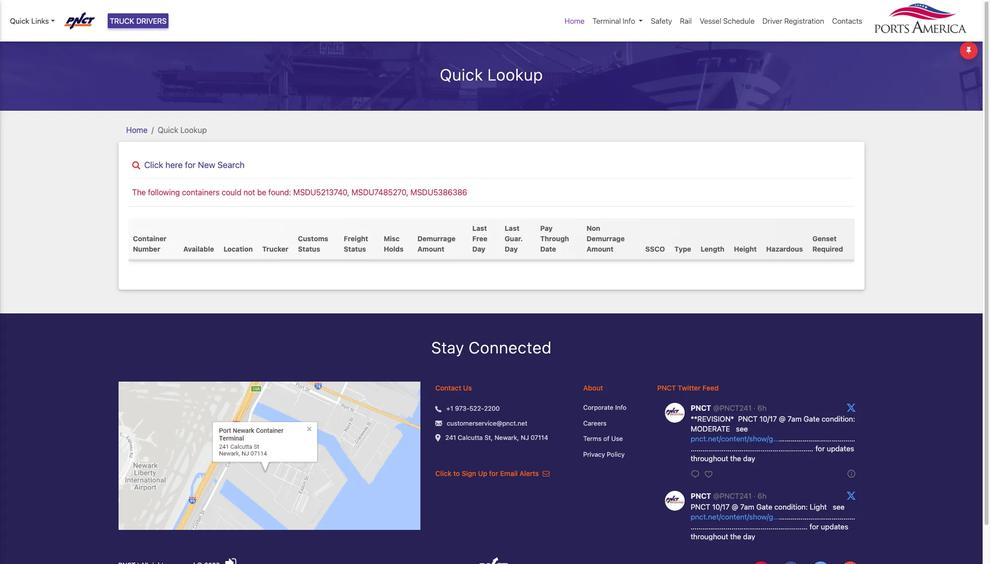 Task type: describe. For each thing, give the bounding box(es) containing it.
1 vertical spatial home link
[[126, 125, 148, 134]]

safety link
[[647, 11, 677, 30]]

policy
[[607, 450, 625, 458]]

nj
[[521, 434, 529, 442]]

truck drivers
[[110, 16, 167, 25]]

customs status
[[298, 235, 329, 253]]

drivers
[[136, 16, 167, 25]]

contact
[[436, 384, 462, 392]]

holds
[[384, 245, 404, 253]]

stay connected
[[432, 338, 552, 357]]

quick links
[[10, 16, 49, 25]]

pay through date
[[541, 224, 570, 253]]

click for click to sign up for email alerts
[[436, 469, 452, 478]]

522-
[[470, 405, 484, 413]]

msdu7485270,
[[352, 188, 409, 197]]

misc holds
[[384, 235, 404, 253]]

+1 973-522-2200
[[447, 405, 500, 413]]

type
[[675, 245, 692, 253]]

free
[[473, 235, 488, 243]]

vessel
[[700, 16, 722, 25]]

status for freight status
[[344, 245, 366, 253]]

number
[[133, 245, 160, 253]]

container number
[[133, 235, 167, 253]]

feed
[[703, 384, 719, 392]]

height
[[735, 245, 757, 253]]

241
[[446, 434, 456, 442]]

privacy policy link
[[584, 450, 643, 460]]

sign in image
[[226, 557, 237, 564]]

to
[[454, 469, 460, 478]]

day for last free day
[[473, 245, 486, 253]]

click here for new search link
[[128, 160, 855, 170]]

the
[[132, 188, 146, 197]]

here
[[166, 160, 183, 170]]

info for terminal info
[[623, 16, 636, 25]]

status for customs status
[[298, 245, 320, 253]]

trucker
[[262, 245, 289, 253]]

terms of use
[[584, 435, 623, 443]]

pnct
[[658, 384, 677, 392]]

last for last free day
[[473, 224, 487, 233]]

amount inside non demurrage amount
[[587, 245, 614, 253]]

vessel schedule link
[[696, 11, 759, 30]]

1 horizontal spatial quick lookup
[[440, 65, 543, 84]]

safety
[[651, 16, 673, 25]]

contacts
[[833, 16, 863, 25]]

terms of use link
[[584, 434, 643, 444]]

0 vertical spatial for
[[185, 160, 196, 170]]

could
[[222, 188, 242, 197]]

terminal info
[[593, 16, 636, 25]]

ssco
[[646, 245, 666, 253]]

new
[[198, 160, 216, 170]]

contact us
[[436, 384, 472, 392]]

truck drivers link
[[108, 13, 169, 28]]

privacy
[[584, 450, 606, 458]]

0 vertical spatial home link
[[561, 11, 589, 30]]

careers link
[[584, 419, 643, 428]]

newark,
[[495, 434, 519, 442]]

customs
[[298, 235, 329, 243]]

241 calcutta st, newark, nj 07114 link
[[446, 433, 549, 443]]

freight
[[344, 235, 369, 243]]

demurrage amount
[[418, 235, 456, 253]]

driver
[[763, 16, 783, 25]]

pay
[[541, 224, 553, 233]]

stay
[[432, 338, 465, 357]]

1 demurrage from the left
[[418, 235, 456, 243]]

st,
[[485, 434, 493, 442]]

0 horizontal spatial quick
[[10, 16, 29, 25]]

0 vertical spatial home
[[565, 16, 585, 25]]

location
[[224, 245, 253, 253]]

non
[[587, 224, 601, 233]]

following
[[148, 188, 180, 197]]

guar.
[[505, 235, 523, 243]]

amount inside demurrage amount
[[418, 245, 445, 253]]

twitter
[[678, 384, 701, 392]]

last for last guar. day
[[505, 224, 520, 233]]

search image
[[132, 161, 140, 170]]



Task type: locate. For each thing, give the bounding box(es) containing it.
status down customs
[[298, 245, 320, 253]]

click to sign up for email alerts
[[436, 469, 541, 478]]

click to sign up for email alerts link
[[436, 469, 550, 478]]

links
[[31, 16, 49, 25]]

1 vertical spatial info
[[616, 404, 627, 412]]

corporate
[[584, 404, 614, 412]]

quick
[[10, 16, 29, 25], [440, 65, 483, 84], [158, 125, 178, 134]]

containers
[[182, 188, 220, 197]]

amount right holds
[[418, 245, 445, 253]]

contacts link
[[829, 11, 867, 30]]

0 horizontal spatial demurrage
[[418, 235, 456, 243]]

status down freight
[[344, 245, 366, 253]]

status inside freight status
[[344, 245, 366, 253]]

driver registration
[[763, 16, 825, 25]]

day inside last free day
[[473, 245, 486, 253]]

about
[[584, 384, 604, 392]]

1 vertical spatial home
[[126, 125, 148, 134]]

through
[[541, 235, 570, 243]]

amount down non at top right
[[587, 245, 614, 253]]

2 amount from the left
[[587, 245, 614, 253]]

info right 'terminal'
[[623, 16, 636, 25]]

for right up
[[490, 469, 499, 478]]

1 horizontal spatial last
[[505, 224, 520, 233]]

1 amount from the left
[[418, 245, 445, 253]]

0 horizontal spatial quick lookup
[[158, 125, 207, 134]]

customerservice@pnct.net link
[[447, 419, 528, 428]]

required
[[813, 245, 844, 253]]

1 horizontal spatial quick
[[158, 125, 178, 134]]

careers
[[584, 419, 607, 427]]

2 last from the left
[[505, 224, 520, 233]]

last
[[473, 224, 487, 233], [505, 224, 520, 233]]

0 vertical spatial lookup
[[488, 65, 543, 84]]

msdu5386386
[[411, 188, 468, 197]]

1 vertical spatial click
[[436, 469, 452, 478]]

0 horizontal spatial amount
[[418, 245, 445, 253]]

0 horizontal spatial home
[[126, 125, 148, 134]]

rail
[[681, 16, 692, 25]]

available
[[183, 245, 214, 253]]

home left 'terminal'
[[565, 16, 585, 25]]

day down free
[[473, 245, 486, 253]]

corporate info
[[584, 404, 627, 412]]

last inside last free day
[[473, 224, 487, 233]]

quick links link
[[10, 15, 55, 26]]

0 horizontal spatial day
[[473, 245, 486, 253]]

0 horizontal spatial home link
[[126, 125, 148, 134]]

+1 973-522-2200 link
[[447, 404, 500, 414]]

1 horizontal spatial for
[[490, 469, 499, 478]]

0 horizontal spatial lookup
[[181, 125, 207, 134]]

day for last guar. day
[[505, 245, 518, 253]]

info
[[623, 16, 636, 25], [616, 404, 627, 412]]

genset
[[813, 235, 837, 243]]

demurrage
[[418, 235, 456, 243], [587, 235, 625, 243]]

last up free
[[473, 224, 487, 233]]

last guar. day
[[505, 224, 523, 253]]

0 vertical spatial info
[[623, 16, 636, 25]]

2 vertical spatial quick
[[158, 125, 178, 134]]

+1
[[447, 405, 454, 413]]

last up guar.
[[505, 224, 520, 233]]

1 status from the left
[[298, 245, 320, 253]]

1 horizontal spatial status
[[344, 245, 366, 253]]

07114
[[531, 434, 549, 442]]

1 horizontal spatial demurrage
[[587, 235, 625, 243]]

the following containers could not be found: msdu5213740, msdu7485270, msdu5386386
[[132, 188, 468, 197]]

0 vertical spatial quick lookup
[[440, 65, 543, 84]]

day inside last guar. day
[[505, 245, 518, 253]]

1 horizontal spatial home link
[[561, 11, 589, 30]]

day
[[473, 245, 486, 253], [505, 245, 518, 253]]

sign
[[462, 469, 477, 478]]

1 day from the left
[[473, 245, 486, 253]]

973-
[[455, 405, 470, 413]]

2 horizontal spatial quick
[[440, 65, 483, 84]]

schedule
[[724, 16, 755, 25]]

driver registration link
[[759, 11, 829, 30]]

terminal info link
[[589, 11, 647, 30]]

last free day
[[473, 224, 488, 253]]

genset required
[[813, 235, 844, 253]]

email
[[501, 469, 518, 478]]

search
[[218, 160, 245, 170]]

us
[[464, 384, 472, 392]]

status inside customs status
[[298, 245, 320, 253]]

hazardous
[[767, 245, 804, 253]]

click here for new search
[[144, 160, 245, 170]]

click
[[144, 160, 163, 170], [436, 469, 452, 478]]

rail link
[[677, 11, 696, 30]]

1 last from the left
[[473, 224, 487, 233]]

envelope o image
[[543, 470, 550, 477]]

1 horizontal spatial click
[[436, 469, 452, 478]]

1 vertical spatial for
[[490, 469, 499, 478]]

msdu5213740,
[[294, 188, 350, 197]]

home up "search" icon
[[126, 125, 148, 134]]

home link
[[561, 11, 589, 30], [126, 125, 148, 134]]

for
[[185, 160, 196, 170], [490, 469, 499, 478]]

home link left 'terminal'
[[561, 11, 589, 30]]

0 horizontal spatial status
[[298, 245, 320, 253]]

0 horizontal spatial for
[[185, 160, 196, 170]]

vessel schedule
[[700, 16, 755, 25]]

corporate info link
[[584, 403, 643, 413]]

click left to at the left
[[436, 469, 452, 478]]

0 horizontal spatial click
[[144, 160, 163, 170]]

lookup
[[488, 65, 543, 84], [181, 125, 207, 134]]

1 horizontal spatial amount
[[587, 245, 614, 253]]

last inside last guar. day
[[505, 224, 520, 233]]

for right here
[[185, 160, 196, 170]]

truck
[[110, 16, 134, 25]]

click right "search" icon
[[144, 160, 163, 170]]

calcutta
[[458, 434, 483, 442]]

terms
[[584, 435, 602, 443]]

misc
[[384, 235, 400, 243]]

1 horizontal spatial lookup
[[488, 65, 543, 84]]

alerts
[[520, 469, 539, 478]]

not
[[244, 188, 255, 197]]

2 day from the left
[[505, 245, 518, 253]]

connected
[[469, 338, 552, 357]]

length
[[701, 245, 725, 253]]

demurrage right misc holds
[[418, 235, 456, 243]]

of
[[604, 435, 610, 443]]

pnct twitter feed
[[658, 384, 719, 392]]

2 demurrage from the left
[[587, 235, 625, 243]]

use
[[612, 435, 623, 443]]

1 horizontal spatial day
[[505, 245, 518, 253]]

1 vertical spatial quick
[[440, 65, 483, 84]]

found:
[[269, 188, 291, 197]]

home
[[565, 16, 585, 25], [126, 125, 148, 134]]

up
[[478, 469, 488, 478]]

info up careers link
[[616, 404, 627, 412]]

click for click here for new search
[[144, 160, 163, 170]]

non demurrage amount
[[587, 224, 625, 253]]

customerservice@pnct.net
[[447, 419, 528, 427]]

2 status from the left
[[344, 245, 366, 253]]

click inside click here for new search link
[[144, 160, 163, 170]]

2200
[[484, 405, 500, 413]]

info for corporate info
[[616, 404, 627, 412]]

1 horizontal spatial home
[[565, 16, 585, 25]]

demurrage down non at top right
[[587, 235, 625, 243]]

241 calcutta st, newark, nj 07114
[[446, 434, 549, 442]]

0 vertical spatial click
[[144, 160, 163, 170]]

0 vertical spatial quick
[[10, 16, 29, 25]]

1 vertical spatial lookup
[[181, 125, 207, 134]]

1 vertical spatial quick lookup
[[158, 125, 207, 134]]

terminal
[[593, 16, 621, 25]]

home link up "search" icon
[[126, 125, 148, 134]]

day down guar.
[[505, 245, 518, 253]]

status
[[298, 245, 320, 253], [344, 245, 366, 253]]

quick lookup
[[440, 65, 543, 84], [158, 125, 207, 134]]

privacy policy
[[584, 450, 625, 458]]

0 horizontal spatial last
[[473, 224, 487, 233]]

be
[[257, 188, 267, 197]]



Task type: vqa. For each thing, say whether or not it's contained in the screenshot.
RAIL
yes



